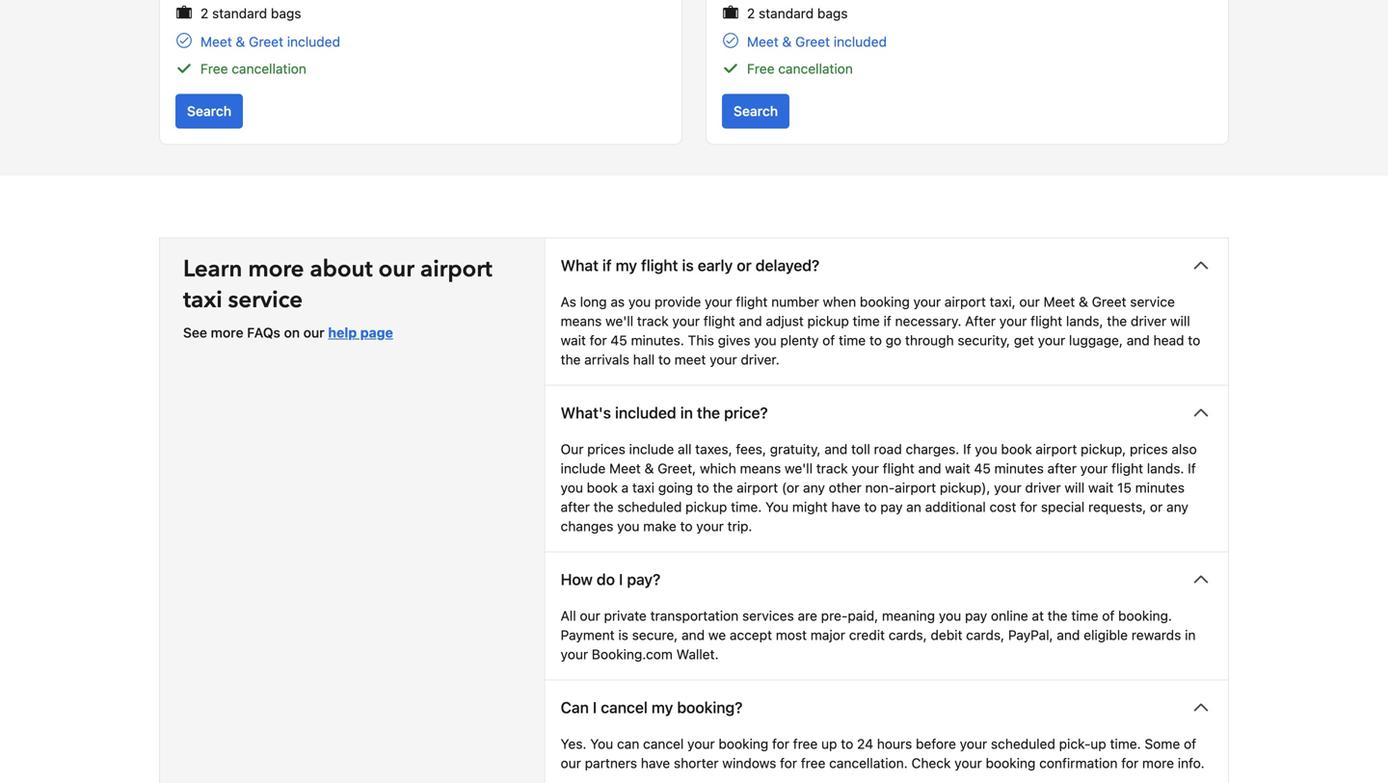Task type: locate. For each thing, give the bounding box(es) containing it.
your right before
[[960, 737, 987, 753]]

0 horizontal spatial in
[[680, 404, 693, 422]]

included
[[287, 34, 340, 50], [834, 34, 887, 50], [615, 404, 677, 422]]

more
[[248, 254, 304, 285], [211, 325, 243, 341], [1143, 756, 1174, 772]]

1 horizontal spatial cancellation
[[778, 61, 853, 77]]

service up faqs
[[228, 284, 303, 316]]

0 vertical spatial i
[[619, 571, 623, 589]]

1 horizontal spatial you
[[766, 499, 789, 515]]

you inside the yes. you can cancel your booking for free up to 24 hours before your scheduled pick-up time. some of our partners have shorter windows for free cancellation. check your booking confirmation for more info.
[[590, 737, 613, 753]]

of up "eligible"
[[1102, 608, 1115, 624]]

1 vertical spatial cancel
[[643, 737, 684, 753]]

how do i pay? element
[[545, 607, 1228, 680]]

1 horizontal spatial free
[[747, 61, 775, 77]]

pay
[[881, 499, 903, 515], [965, 608, 987, 624]]

more inside the yes. you can cancel your booking for free up to 24 hours before your scheduled pick-up time. some of our partners have shorter windows for free cancellation. check your booking confirmation for more info.
[[1143, 756, 1174, 772]]

minutes up cost
[[995, 461, 1044, 477]]

booking inside as long as you provide your flight number when booking your airport taxi, our meet & greet service means we'll track your flight and adjust pickup time if necessary. after your flight lands, the driver will wait for 45 minutes. this gives you plenty of time to go through security, get your luggage, and head to the arrivals hall to meet your driver.
[[860, 294, 910, 310]]

& inside our prices include all taxes, fees, gratuity, and toll road charges. if you book airport pickup, prices also include meet & greet, which means we'll track your flight and wait 45 minutes after your flight lands. if you book a taxi going to the airport (or any other non-airport pickup), your driver will wait 15 minutes after the scheduled pickup time. you might have to pay an additional cost for special requests, or any changes you make to your trip.
[[645, 461, 654, 477]]

time.
[[731, 499, 762, 515], [1110, 737, 1141, 753]]

our inside the all our private transportation services are pre-paid, meaning you pay online at the time of booking. payment is secure, and we accept most major credit cards, debit cards, paypal, and eligible rewards in your booking.com wallet.
[[580, 608, 600, 624]]

0 horizontal spatial bags
[[271, 5, 301, 21]]

0 horizontal spatial you
[[590, 737, 613, 753]]

0 horizontal spatial or
[[737, 256, 752, 275]]

1 horizontal spatial have
[[831, 499, 861, 515]]

any down lands.
[[1167, 499, 1189, 515]]

0 vertical spatial book
[[1001, 442, 1032, 458]]

free left 24
[[793, 737, 818, 753]]

have inside our prices include all taxes, fees, gratuity, and toll road charges. if you book airport pickup, prices also include meet & greet, which means we'll track your flight and wait 45 minutes after your flight lands. if you book a taxi going to the airport (or any other non-airport pickup), your driver will wait 15 minutes after the scheduled pickup time. you might have to pay an additional cost for special requests, or any changes you make to your trip.
[[831, 499, 861, 515]]

track inside as long as you provide your flight number when booking your airport taxi, our meet & greet service means we'll track your flight and adjust pickup time if necessary. after your flight lands, the driver will wait for 45 minutes. this gives you plenty of time to go through security, get your luggage, and head to the arrivals hall to meet your driver.
[[637, 313, 669, 329]]

1 prices from the left
[[587, 442, 626, 458]]

your down early
[[705, 294, 732, 310]]

early
[[698, 256, 733, 275]]

in right rewards at right bottom
[[1185, 628, 1196, 644]]

1 vertical spatial pickup
[[686, 499, 727, 515]]

book left a
[[587, 480, 618, 496]]

pay?
[[627, 571, 661, 589]]

0 horizontal spatial include
[[561, 461, 606, 477]]

to down non-
[[864, 499, 877, 515]]

0 horizontal spatial up
[[822, 737, 837, 753]]

1 horizontal spatial i
[[619, 571, 623, 589]]

after up changes
[[561, 499, 590, 515]]

1 vertical spatial taxi
[[632, 480, 655, 496]]

0 horizontal spatial standard
[[212, 5, 267, 21]]

if down also
[[1188, 461, 1196, 477]]

1 horizontal spatial prices
[[1130, 442, 1168, 458]]

paid,
[[848, 608, 879, 624]]

track inside our prices include all taxes, fees, gratuity, and toll road charges. if you book airport pickup, prices also include meet & greet, which means we'll track your flight and wait 45 minutes after your flight lands. if you book a taxi going to the airport (or any other non-airport pickup), your driver will wait 15 minutes after the scheduled pickup time. you might have to pay an additional cost for special requests, or any changes you make to your trip.
[[816, 461, 848, 477]]

free
[[201, 61, 228, 77], [747, 61, 775, 77]]

rewards
[[1132, 628, 1181, 644]]

what's included in the price?
[[561, 404, 768, 422]]

0 horizontal spatial after
[[561, 499, 590, 515]]

additional
[[925, 499, 986, 515]]

45 up arrivals
[[611, 333, 627, 349]]

page
[[360, 325, 393, 341]]

driver
[[1131, 313, 1167, 329], [1025, 480, 1061, 496]]

the right at
[[1048, 608, 1068, 624]]

booking left confirmation
[[986, 756, 1036, 772]]

your down provide
[[672, 313, 700, 329]]

hall
[[633, 352, 655, 368]]

0 horizontal spatial means
[[561, 313, 602, 329]]

flight
[[641, 256, 678, 275], [736, 294, 768, 310], [704, 313, 735, 329], [1031, 313, 1063, 329], [883, 461, 915, 477], [1112, 461, 1144, 477]]

for right cost
[[1020, 499, 1038, 515]]

how do i pay? button
[[545, 553, 1228, 607]]

scheduled inside our prices include all taxes, fees, gratuity, and toll road charges. if you book airport pickup, prices also include meet & greet, which means we'll track your flight and wait 45 minutes after your flight lands. if you book a taxi going to the airport (or any other non-airport pickup), your driver will wait 15 minutes after the scheduled pickup time. you might have to pay an additional cost for special requests, or any changes you make to your trip.
[[617, 499, 682, 515]]

0 horizontal spatial cancellation
[[232, 61, 306, 77]]

booking down what if my flight is early or delayed? dropdown button
[[860, 294, 910, 310]]

1 horizontal spatial taxi
[[632, 480, 655, 496]]

include up 'greet,' at the bottom of the page
[[629, 442, 674, 458]]

payment
[[561, 628, 615, 644]]

taxi inside our prices include all taxes, fees, gratuity, and toll road charges. if you book airport pickup, prices also include meet & greet, which means we'll track your flight and wait 45 minutes after your flight lands. if you book a taxi going to the airport (or any other non-airport pickup), your driver will wait 15 minutes after the scheduled pickup time. you might have to pay an additional cost for special requests, or any changes you make to your trip.
[[632, 480, 655, 496]]

2 search button from the left
[[722, 94, 790, 129]]

0 horizontal spatial pickup
[[686, 499, 727, 515]]

1 horizontal spatial time.
[[1110, 737, 1141, 753]]

time. inside our prices include all taxes, fees, gratuity, and toll road charges. if you book airport pickup, prices also include meet & greet, which means we'll track your flight and wait 45 minutes after your flight lands. if you book a taxi going to the airport (or any other non-airport pickup), your driver will wait 15 minutes after the scheduled pickup time. you might have to pay an additional cost for special requests, or any changes you make to your trip.
[[731, 499, 762, 515]]

1 vertical spatial time.
[[1110, 737, 1141, 753]]

you down our at the left bottom of page
[[561, 480, 583, 496]]

our inside the yes. you can cancel your booking for free up to 24 hours before your scheduled pick-up time. some of our partners have shorter windows for free cancellation. check your booking confirmation for more info.
[[561, 756, 581, 772]]

can
[[561, 699, 589, 717]]

2 2 from the left
[[747, 5, 755, 21]]

we
[[709, 628, 726, 644]]

0 horizontal spatial have
[[641, 756, 670, 772]]

2 vertical spatial of
[[1184, 737, 1197, 753]]

scheduled up make
[[617, 499, 682, 515]]

flight up provide
[[641, 256, 678, 275]]

0 vertical spatial pay
[[881, 499, 903, 515]]

1 horizontal spatial cards,
[[966, 628, 1005, 644]]

track up other
[[816, 461, 848, 477]]

more down some
[[1143, 756, 1174, 772]]

time. left some
[[1110, 737, 1141, 753]]

time. up trip.
[[731, 499, 762, 515]]

0 vertical spatial in
[[680, 404, 693, 422]]

you right the "as"
[[629, 294, 651, 310]]

1 horizontal spatial pay
[[965, 608, 987, 624]]

1 horizontal spatial my
[[652, 699, 673, 717]]

include
[[629, 442, 674, 458], [561, 461, 606, 477]]

1 horizontal spatial is
[[682, 256, 694, 275]]

we'll inside our prices include all taxes, fees, gratuity, and toll road charges. if you book airport pickup, prices also include meet & greet, which means we'll track your flight and wait 45 minutes after your flight lands. if you book a taxi going to the airport (or any other non-airport pickup), your driver will wait 15 minutes after the scheduled pickup time. you might have to pay an additional cost for special requests, or any changes you make to your trip.
[[785, 461, 813, 477]]

you up the debit
[[939, 608, 961, 624]]

1 horizontal spatial included
[[615, 404, 677, 422]]

0 horizontal spatial i
[[593, 699, 597, 717]]

greet
[[249, 34, 283, 50], [796, 34, 830, 50], [1092, 294, 1127, 310]]

about
[[310, 254, 373, 285]]

0 vertical spatial include
[[629, 442, 674, 458]]

any up might
[[803, 480, 825, 496]]

meaning
[[882, 608, 935, 624]]

you up the driver. at the right top
[[754, 333, 777, 349]]

1 vertical spatial book
[[587, 480, 618, 496]]

make
[[643, 519, 677, 535]]

in inside what's included in the price? dropdown button
[[680, 404, 693, 422]]

the inside the all our private transportation services are pre-paid, meaning you pay online at the time of booking. payment is secure, and we accept most major credit cards, debit cards, paypal, and eligible rewards in your booking.com wallet.
[[1048, 608, 1068, 624]]

taxi right a
[[632, 480, 655, 496]]

the up changes
[[594, 499, 614, 515]]

1 vertical spatial have
[[641, 756, 670, 772]]

time inside the all our private transportation services are pre-paid, meaning you pay online at the time of booking. payment is secure, and we accept most major credit cards, debit cards, paypal, and eligible rewards in your booking.com wallet.
[[1072, 608, 1099, 624]]

time. inside the yes. you can cancel your booking for free up to 24 hours before your scheduled pick-up time. some of our partners have shorter windows for free cancellation. check your booking confirmation for more info.
[[1110, 737, 1141, 753]]

to down which
[[697, 480, 709, 496]]

0 horizontal spatial time.
[[731, 499, 762, 515]]

taxi inside the learn more about our airport taxi service see more faqs on our help page
[[183, 284, 222, 316]]

1 horizontal spatial will
[[1170, 313, 1190, 329]]

free cancellation
[[201, 61, 306, 77], [747, 61, 853, 77]]

0 horizontal spatial greet
[[249, 34, 283, 50]]

standard
[[212, 5, 267, 21], [759, 5, 814, 21]]

45 up pickup),
[[974, 461, 991, 477]]

1 vertical spatial 45
[[974, 461, 991, 477]]

0 horizontal spatial will
[[1065, 480, 1085, 496]]

0 horizontal spatial search
[[187, 103, 232, 119]]

if
[[963, 442, 971, 458], [1188, 461, 1196, 477]]

0 horizontal spatial search button
[[175, 94, 243, 129]]

1 horizontal spatial of
[[1102, 608, 1115, 624]]

1 vertical spatial or
[[1150, 499, 1163, 515]]

0 horizontal spatial if
[[963, 442, 971, 458]]

credit
[[849, 628, 885, 644]]

book up cost
[[1001, 442, 1032, 458]]

minutes.
[[631, 333, 684, 349]]

2 standard from the left
[[759, 5, 814, 21]]

1 free cancellation from the left
[[201, 61, 306, 77]]

0 horizontal spatial of
[[823, 333, 835, 349]]

if
[[603, 256, 612, 275], [884, 313, 892, 329]]

0 horizontal spatial more
[[211, 325, 243, 341]]

pickup inside as long as you provide your flight number when booking your airport taxi, our meet & greet service means we'll track your flight and adjust pickup time if necessary. after your flight lands, the driver will wait for 45 minutes. this gives you plenty of time to go through security, get your luggage, and head to the arrivals hall to meet your driver.
[[808, 313, 849, 329]]

up up confirmation
[[1091, 737, 1107, 753]]

1 vertical spatial any
[[1167, 499, 1189, 515]]

the inside dropdown button
[[697, 404, 720, 422]]

long
[[580, 294, 607, 310]]

for right windows
[[780, 756, 797, 772]]

we'll down the "as"
[[606, 313, 634, 329]]

0 horizontal spatial free cancellation
[[201, 61, 306, 77]]

0 horizontal spatial 45
[[611, 333, 627, 349]]

1 horizontal spatial search
[[734, 103, 778, 119]]

prices up lands.
[[1130, 442, 1168, 458]]

we'll down gratuity,
[[785, 461, 813, 477]]

0 vertical spatial any
[[803, 480, 825, 496]]

0 horizontal spatial any
[[803, 480, 825, 496]]

1 horizontal spatial we'll
[[785, 461, 813, 477]]

will
[[1170, 313, 1190, 329], [1065, 480, 1085, 496]]

cancel right can
[[643, 737, 684, 753]]

provide
[[655, 294, 701, 310]]

cards, down online
[[966, 628, 1005, 644]]

scheduled
[[617, 499, 682, 515], [991, 737, 1056, 753]]

special
[[1041, 499, 1085, 515]]

1 horizontal spatial minutes
[[1136, 480, 1185, 496]]

0 vertical spatial cancel
[[601, 699, 648, 717]]

meet
[[201, 34, 232, 50], [747, 34, 779, 50], [1044, 294, 1075, 310], [609, 461, 641, 477]]

wait up arrivals
[[561, 333, 586, 349]]

15
[[1118, 480, 1132, 496]]

up left 24
[[822, 737, 837, 753]]

as long as you provide your flight number when booking your airport taxi, our meet & greet service means we'll track your flight and adjust pickup time if necessary. after your flight lands, the driver will wait for 45 minutes. this gives you plenty of time to go through security, get your luggage, and head to the arrivals hall to meet your driver.
[[561, 294, 1201, 368]]

are
[[798, 608, 818, 624]]

my inside can i cancel my booking? dropdown button
[[652, 699, 673, 717]]

my left booking?
[[652, 699, 673, 717]]

1 meet & greet included from the left
[[201, 34, 340, 50]]

have inside the yes. you can cancel your booking for free up to 24 hours before your scheduled pick-up time. some of our partners have shorter windows for free cancellation. check your booking confirmation for more info.
[[641, 756, 670, 772]]

0 horizontal spatial 2 standard bags
[[201, 5, 301, 21]]

1 horizontal spatial or
[[1150, 499, 1163, 515]]

1 search button from the left
[[175, 94, 243, 129]]

prices right our at the left bottom of page
[[587, 442, 626, 458]]

my up the "as"
[[616, 256, 637, 275]]

pickup,
[[1081, 442, 1126, 458]]

2 vertical spatial time
[[1072, 608, 1099, 624]]

the up taxes,
[[697, 404, 720, 422]]

0 vertical spatial you
[[766, 499, 789, 515]]

cancellation
[[232, 61, 306, 77], [778, 61, 853, 77]]

2 meet & greet included from the left
[[747, 34, 887, 50]]

0 vertical spatial have
[[831, 499, 861, 515]]

1 vertical spatial we'll
[[785, 461, 813, 477]]

45
[[611, 333, 627, 349], [974, 461, 991, 477]]

some
[[1145, 737, 1180, 753]]

means down fees,
[[740, 461, 781, 477]]

1 vertical spatial scheduled
[[991, 737, 1056, 753]]

1 horizontal spatial up
[[1091, 737, 1107, 753]]

faqs
[[247, 325, 280, 341]]

the up luggage,
[[1107, 313, 1127, 329]]

means inside our prices include all taxes, fees, gratuity, and toll road charges. if you book airport pickup, prices also include meet & greet, which means we'll track your flight and wait 45 minutes after your flight lands. if you book a taxi going to the airport (or any other non-airport pickup), your driver will wait 15 minutes after the scheduled pickup time. you might have to pay an additional cost for special requests, or any changes you make to your trip.
[[740, 461, 781, 477]]

meet inside our prices include all taxes, fees, gratuity, and toll road charges. if you book airport pickup, prices also include meet & greet, which means we'll track your flight and wait 45 minutes after your flight lands. if you book a taxi going to the airport (or any other non-airport pickup), your driver will wait 15 minutes after the scheduled pickup time. you might have to pay an additional cost for special requests, or any changes you make to your trip.
[[609, 461, 641, 477]]

cancel inside the yes. you can cancel your booking for free up to 24 hours before your scheduled pick-up time. some of our partners have shorter windows for free cancellation. check your booking confirmation for more info.
[[643, 737, 684, 753]]

you inside our prices include all taxes, fees, gratuity, and toll road charges. if you book airport pickup, prices also include meet & greet, which means we'll track your flight and wait 45 minutes after your flight lands. if you book a taxi going to the airport (or any other non-airport pickup), your driver will wait 15 minutes after the scheduled pickup time. you might have to pay an additional cost for special requests, or any changes you make to your trip.
[[766, 499, 789, 515]]

which
[[700, 461, 736, 477]]

is down private
[[618, 628, 629, 644]]

free
[[793, 737, 818, 753], [801, 756, 826, 772]]

1 horizontal spatial free cancellation
[[747, 61, 853, 77]]

of right plenty
[[823, 333, 835, 349]]

our down yes.
[[561, 756, 581, 772]]

will up special
[[1065, 480, 1085, 496]]

0 vertical spatial driver
[[1131, 313, 1167, 329]]

2 horizontal spatial greet
[[1092, 294, 1127, 310]]

of up info.
[[1184, 737, 1197, 753]]

0 vertical spatial track
[[637, 313, 669, 329]]

our inside as long as you provide your flight number when booking your airport taxi, our meet & greet service means we'll track your flight and adjust pickup time if necessary. after your flight lands, the driver will wait for 45 minutes. this gives you plenty of time to go through security, get your luggage, and head to the arrivals hall to meet your driver.
[[1020, 294, 1040, 310]]

our right taxi,
[[1020, 294, 1040, 310]]

your up cost
[[994, 480, 1022, 496]]

wait inside as long as you provide your flight number when booking your airport taxi, our meet & greet service means we'll track your flight and adjust pickup time if necessary. after your flight lands, the driver will wait for 45 minutes. this gives you plenty of time to go through security, get your luggage, and head to the arrivals hall to meet your driver.
[[561, 333, 586, 349]]

driver up special
[[1025, 480, 1061, 496]]

services
[[742, 608, 794, 624]]

yes. you can cancel your booking for free up to 24 hours before your scheduled pick-up time. some of our partners have shorter windows for free cancellation. check your booking confirmation for more info.
[[561, 737, 1205, 772]]

0 vertical spatial 45
[[611, 333, 627, 349]]

airport
[[420, 254, 493, 285], [945, 294, 986, 310], [1036, 442, 1077, 458], [737, 480, 778, 496], [895, 480, 936, 496]]

in up all
[[680, 404, 693, 422]]

2 horizontal spatial wait
[[1089, 480, 1114, 496]]

1 horizontal spatial service
[[1130, 294, 1175, 310]]

2 vertical spatial more
[[1143, 756, 1174, 772]]

1 horizontal spatial 2
[[747, 5, 755, 21]]

wallet.
[[677, 647, 719, 663]]

service
[[228, 284, 303, 316], [1130, 294, 1175, 310]]

i
[[619, 571, 623, 589], [593, 699, 597, 717]]

1 horizontal spatial after
[[1048, 461, 1077, 477]]

45 inside our prices include all taxes, fees, gratuity, and toll road charges. if you book airport pickup, prices also include meet & greet, which means we'll track your flight and wait 45 minutes after your flight lands. if you book a taxi going to the airport (or any other non-airport pickup), your driver will wait 15 minutes after the scheduled pickup time. you might have to pay an additional cost for special requests, or any changes you make to your trip.
[[974, 461, 991, 477]]

after
[[1048, 461, 1077, 477], [561, 499, 590, 515]]

1 2 standard bags from the left
[[201, 5, 301, 21]]

or inside our prices include all taxes, fees, gratuity, and toll road charges. if you book airport pickup, prices also include meet & greet, which means we'll track your flight and wait 45 minutes after your flight lands. if you book a taxi going to the airport (or any other non-airport pickup), your driver will wait 15 minutes after the scheduled pickup time. you might have to pay an additional cost for special requests, or any changes you make to your trip.
[[1150, 499, 1163, 515]]

search
[[187, 103, 232, 119], [734, 103, 778, 119]]

1 horizontal spatial if
[[1188, 461, 1196, 477]]

delayed?
[[756, 256, 820, 275]]

1 vertical spatial driver
[[1025, 480, 1061, 496]]

what's included in the price? button
[[545, 386, 1228, 440]]

1 vertical spatial means
[[740, 461, 781, 477]]

if right charges.
[[963, 442, 971, 458]]

0 horizontal spatial prices
[[587, 442, 626, 458]]

taxi up see
[[183, 284, 222, 316]]

you up partners
[[590, 737, 613, 753]]

more right see
[[211, 325, 243, 341]]

pick-
[[1059, 737, 1091, 753]]

service inside the learn more about our airport taxi service see more faqs on our help page
[[228, 284, 303, 316]]

minutes down lands.
[[1136, 480, 1185, 496]]

taxi
[[183, 284, 222, 316], [632, 480, 655, 496]]

you up pickup),
[[975, 442, 998, 458]]

0 vertical spatial my
[[616, 256, 637, 275]]

pay left an
[[881, 499, 903, 515]]

0 vertical spatial scheduled
[[617, 499, 682, 515]]

at
[[1032, 608, 1044, 624]]

1 horizontal spatial 45
[[974, 461, 991, 477]]

you down (or
[[766, 499, 789, 515]]

flight down road
[[883, 461, 915, 477]]

0 vertical spatial time.
[[731, 499, 762, 515]]

1 vertical spatial i
[[593, 699, 597, 717]]

pay inside our prices include all taxes, fees, gratuity, and toll road charges. if you book airport pickup, prices also include meet & greet, which means we'll track your flight and wait 45 minutes after your flight lands. if you book a taxi going to the airport (or any other non-airport pickup), your driver will wait 15 minutes after the scheduled pickup time. you might have to pay an additional cost for special requests, or any changes you make to your trip.
[[881, 499, 903, 515]]

1 horizontal spatial standard
[[759, 5, 814, 21]]

is
[[682, 256, 694, 275], [618, 628, 629, 644]]

1 vertical spatial if
[[1188, 461, 1196, 477]]

have down other
[[831, 499, 861, 515]]

means down long
[[561, 313, 602, 329]]

the left arrivals
[[561, 352, 581, 368]]

1 vertical spatial pay
[[965, 608, 987, 624]]

flight up "15"
[[1112, 461, 1144, 477]]

2 cards, from the left
[[966, 628, 1005, 644]]

2 standard bags
[[201, 5, 301, 21], [747, 5, 848, 21]]

you
[[629, 294, 651, 310], [754, 333, 777, 349], [975, 442, 998, 458], [561, 480, 583, 496], [617, 519, 640, 535], [939, 608, 961, 624]]

1 vertical spatial if
[[884, 313, 892, 329]]

book
[[1001, 442, 1032, 458], [587, 480, 618, 496]]

2 free from the left
[[747, 61, 775, 77]]

booking up windows
[[719, 737, 769, 753]]

if up go
[[884, 313, 892, 329]]

booking.com
[[592, 647, 673, 663]]

or right requests,
[[1150, 499, 1163, 515]]

have left shorter
[[641, 756, 670, 772]]

in
[[680, 404, 693, 422], [1185, 628, 1196, 644]]

flight up gives at the right top of the page
[[704, 313, 735, 329]]

1 vertical spatial you
[[590, 737, 613, 753]]

2 vertical spatial wait
[[1089, 480, 1114, 496]]

taxi,
[[990, 294, 1016, 310]]

1 cancellation from the left
[[232, 61, 306, 77]]

most
[[776, 628, 807, 644]]

meet inside as long as you provide your flight number when booking your airport taxi, our meet & greet service means we'll track your flight and adjust pickup time if necessary. after your flight lands, the driver will wait for 45 minutes. this gives you plenty of time to go through security, get your luggage, and head to the arrivals hall to meet your driver.
[[1044, 294, 1075, 310]]

to down minutes.
[[658, 352, 671, 368]]

booking?
[[677, 699, 743, 717]]

you inside the all our private transportation services are pre-paid, meaning you pay online at the time of booking. payment is secure, and we accept most major credit cards, debit cards, paypal, and eligible rewards in your booking.com wallet.
[[939, 608, 961, 624]]

is left early
[[682, 256, 694, 275]]

0 horizontal spatial my
[[616, 256, 637, 275]]

i right can
[[593, 699, 597, 717]]

0 vertical spatial is
[[682, 256, 694, 275]]

of inside the yes. you can cancel your booking for free up to 24 hours before your scheduled pick-up time. some of our partners have shorter windows for free cancellation. check your booking confirmation for more info.
[[1184, 737, 1197, 753]]

greet,
[[658, 461, 696, 477]]

0 horizontal spatial driver
[[1025, 480, 1061, 496]]



Task type: vqa. For each thing, say whether or not it's contained in the screenshot.


Task type: describe. For each thing, give the bounding box(es) containing it.
pickup inside our prices include all taxes, fees, gratuity, and toll road charges. if you book airport pickup, prices also include meet & greet, which means we'll track your flight and wait 45 minutes after your flight lands. if you book a taxi going to the airport (or any other non-airport pickup), your driver will wait 15 minutes after the scheduled pickup time. you might have to pay an additional cost for special requests, or any changes you make to your trip.
[[686, 499, 727, 515]]

this
[[688, 333, 714, 349]]

for right confirmation
[[1122, 756, 1139, 772]]

1 cards, from the left
[[889, 628, 927, 644]]

your right get
[[1038, 333, 1066, 349]]

2 search from the left
[[734, 103, 778, 119]]

debit
[[931, 628, 963, 644]]

before
[[916, 737, 956, 753]]

flight up adjust
[[736, 294, 768, 310]]

driver inside our prices include all taxes, fees, gratuity, and toll road charges. if you book airport pickup, prices also include meet & greet, which means we'll track your flight and wait 45 minutes after your flight lands. if you book a taxi going to the airport (or any other non-airport pickup), your driver will wait 15 minutes after the scheduled pickup time. you might have to pay an additional cost for special requests, or any changes you make to your trip.
[[1025, 480, 1061, 496]]

for inside as long as you provide your flight number when booking your airport taxi, our meet & greet service means we'll track your flight and adjust pickup time if necessary. after your flight lands, the driver will wait for 45 minutes. this gives you plenty of time to go through security, get your luggage, and head to the arrivals hall to meet your driver.
[[590, 333, 607, 349]]

number
[[772, 294, 819, 310]]

airport inside as long as you provide your flight number when booking your airport taxi, our meet & greet service means we'll track your flight and adjust pickup time if necessary. after your flight lands, the driver will wait for 45 minutes. this gives you plenty of time to go through security, get your luggage, and head to the arrivals hall to meet your driver.
[[945, 294, 986, 310]]

what if my flight is early or delayed?
[[561, 256, 820, 275]]

can
[[617, 737, 640, 753]]

if inside dropdown button
[[603, 256, 612, 275]]

to left go
[[870, 333, 882, 349]]

to right make
[[680, 519, 693, 535]]

your down taxi,
[[1000, 313, 1027, 329]]

my inside what if my flight is early or delayed? dropdown button
[[616, 256, 637, 275]]

1 free from the left
[[201, 61, 228, 77]]

your right check
[[955, 756, 982, 772]]

how do i pay?
[[561, 571, 661, 589]]

and up gives at the right top of the page
[[739, 313, 762, 329]]

1 horizontal spatial greet
[[796, 34, 830, 50]]

lands,
[[1066, 313, 1104, 329]]

2 2 standard bags from the left
[[747, 5, 848, 21]]

non-
[[865, 480, 895, 496]]

meet
[[675, 352, 706, 368]]

taxes,
[[695, 442, 732, 458]]

to right head at the right of page
[[1188, 333, 1201, 349]]

all
[[561, 608, 576, 624]]

an
[[907, 499, 922, 515]]

our
[[561, 442, 584, 458]]

1 standard from the left
[[212, 5, 267, 21]]

do
[[597, 571, 615, 589]]

your inside the all our private transportation services are pre-paid, meaning you pay online at the time of booking. payment is secure, and we accept most major credit cards, debit cards, paypal, and eligible rewards in your booking.com wallet.
[[561, 647, 588, 663]]

windows
[[722, 756, 776, 772]]

your down toll
[[852, 461, 879, 477]]

can i cancel my booking? element
[[545, 735, 1228, 784]]

will inside as long as you provide your flight number when booking your airport taxi, our meet & greet service means we'll track your flight and adjust pickup time if necessary. after your flight lands, the driver will wait for 45 minutes. this gives you plenty of time to go through security, get your luggage, and head to the arrivals hall to meet your driver.
[[1170, 313, 1190, 329]]

can i cancel my booking?
[[561, 699, 743, 717]]

1 search from the left
[[187, 103, 232, 119]]

after
[[965, 313, 996, 329]]

trip.
[[728, 519, 752, 535]]

0 horizontal spatial book
[[587, 480, 618, 496]]

on
[[284, 325, 300, 341]]

greet inside as long as you provide your flight number when booking your airport taxi, our meet & greet service means we'll track your flight and adjust pickup time if necessary. after your flight lands, the driver will wait for 45 minutes. this gives you plenty of time to go through security, get your luggage, and head to the arrivals hall to meet your driver.
[[1092, 294, 1127, 310]]

for up windows
[[772, 737, 790, 753]]

2 free cancellation from the left
[[747, 61, 853, 77]]

your down pickup,
[[1081, 461, 1108, 477]]

i inside how do i pay? dropdown button
[[619, 571, 623, 589]]

major
[[811, 628, 846, 644]]

1 vertical spatial minutes
[[1136, 480, 1185, 496]]

and left head at the right of page
[[1127, 333, 1150, 349]]

of inside the all our private transportation services are pre-paid, meaning you pay online at the time of booking. payment is secure, and we accept most major credit cards, debit cards, paypal, and eligible rewards in your booking.com wallet.
[[1102, 608, 1115, 624]]

2 prices from the left
[[1130, 442, 1168, 458]]

flight inside dropdown button
[[641, 256, 678, 275]]

our prices include all taxes, fees, gratuity, and toll road charges. if you book airport pickup, prices also include meet & greet, which means we'll track your flight and wait 45 minutes after your flight lands. if you book a taxi going to the airport (or any other non-airport pickup), your driver will wait 15 minutes after the scheduled pickup time. you might have to pay an additional cost for special requests, or any changes you make to your trip.
[[561, 442, 1197, 535]]

learn
[[183, 254, 242, 285]]

might
[[792, 499, 828, 515]]

going
[[658, 480, 693, 496]]

paypal,
[[1008, 628, 1053, 644]]

and down transportation
[[682, 628, 705, 644]]

0 horizontal spatial minutes
[[995, 461, 1044, 477]]

1 bags from the left
[[271, 5, 301, 21]]

airport inside the learn more about our airport taxi service see more faqs on our help page
[[420, 254, 493, 285]]

1 up from the left
[[822, 737, 837, 753]]

yes.
[[561, 737, 587, 753]]

2 up from the left
[[1091, 737, 1107, 753]]

in inside the all our private transportation services are pre-paid, meaning you pay online at the time of booking. payment is secure, and we accept most major credit cards, debit cards, paypal, and eligible rewards in your booking.com wallet.
[[1185, 628, 1196, 644]]

pre-
[[821, 608, 848, 624]]

cancellation.
[[829, 756, 908, 772]]

0 horizontal spatial booking
[[719, 737, 769, 753]]

hours
[[877, 737, 912, 753]]

also
[[1172, 442, 1197, 458]]

road
[[874, 442, 902, 458]]

1 vertical spatial time
[[839, 333, 866, 349]]

price?
[[724, 404, 768, 422]]

you left make
[[617, 519, 640, 535]]

fees,
[[736, 442, 766, 458]]

help
[[328, 325, 357, 341]]

and down charges.
[[918, 461, 942, 477]]

driver inside as long as you provide your flight number when booking your airport taxi, our meet & greet service means we'll track your flight and adjust pickup time if necessary. after your flight lands, the driver will wait for 45 minutes. this gives you plenty of time to go through security, get your luggage, and head to the arrivals hall to meet your driver.
[[1131, 313, 1167, 329]]

eligible
[[1084, 628, 1128, 644]]

accept
[[730, 628, 772, 644]]

is inside what if my flight is early or delayed? dropdown button
[[682, 256, 694, 275]]

charges.
[[906, 442, 960, 458]]

when
[[823, 294, 856, 310]]

0 horizontal spatial included
[[287, 34, 340, 50]]

1 2 from the left
[[201, 5, 209, 21]]

can i cancel my booking? button
[[545, 681, 1228, 735]]

private
[[604, 608, 647, 624]]

1 vertical spatial wait
[[945, 461, 971, 477]]

toll
[[851, 442, 870, 458]]

plenty
[[780, 333, 819, 349]]

1 vertical spatial more
[[211, 325, 243, 341]]

1 vertical spatial free
[[801, 756, 826, 772]]

2 horizontal spatial included
[[834, 34, 887, 50]]

and left "eligible"
[[1057, 628, 1080, 644]]

what if my flight is early or delayed? button
[[545, 239, 1228, 293]]

0 vertical spatial more
[[248, 254, 304, 285]]

what's
[[561, 404, 611, 422]]

pay inside the all our private transportation services are pre-paid, meaning you pay online at the time of booking. payment is secure, and we accept most major credit cards, debit cards, paypal, and eligible rewards in your booking.com wallet.
[[965, 608, 987, 624]]

your up shorter
[[688, 737, 715, 753]]

as
[[561, 294, 576, 310]]

scheduled inside the yes. you can cancel your booking for free up to 24 hours before your scheduled pick-up time. some of our partners have shorter windows for free cancellation. check your booking confirmation for more info.
[[991, 737, 1056, 753]]

changes
[[561, 519, 614, 535]]

for inside our prices include all taxes, fees, gratuity, and toll road charges. if you book airport pickup, prices also include meet & greet, which means we'll track your flight and wait 45 minutes after your flight lands. if you book a taxi going to the airport (or any other non-airport pickup), your driver will wait 15 minutes after the scheduled pickup time. you might have to pay an additional cost for special requests, or any changes you make to your trip.
[[1020, 499, 1038, 515]]

what's included in the price? element
[[545, 440, 1228, 552]]

pickup),
[[940, 480, 991, 496]]

0 vertical spatial free
[[793, 737, 818, 753]]

i inside can i cancel my booking? dropdown button
[[593, 699, 597, 717]]

our right on
[[303, 325, 325, 341]]

2 bags from the left
[[818, 5, 848, 21]]

1 vertical spatial include
[[561, 461, 606, 477]]

1 horizontal spatial any
[[1167, 499, 1189, 515]]

(or
[[782, 480, 800, 496]]

cancel inside dropdown button
[[601, 699, 648, 717]]

or inside dropdown button
[[737, 256, 752, 275]]

arrivals
[[585, 352, 630, 368]]

check
[[912, 756, 951, 772]]

how
[[561, 571, 593, 589]]

your up necessary.
[[914, 294, 941, 310]]

see
[[183, 325, 207, 341]]

service inside as long as you provide your flight number when booking your airport taxi, our meet & greet service means we'll track your flight and adjust pickup time if necessary. after your flight lands, the driver will wait for 45 minutes. this gives you plenty of time to go through security, get your luggage, and head to the arrivals hall to meet your driver.
[[1130, 294, 1175, 310]]

shorter
[[674, 756, 719, 772]]

head
[[1154, 333, 1185, 349]]

of inside as long as you provide your flight number when booking your airport taxi, our meet & greet service means we'll track your flight and adjust pickup time if necessary. after your flight lands, the driver will wait for 45 minutes. this gives you plenty of time to go through security, get your luggage, and head to the arrivals hall to meet your driver.
[[823, 333, 835, 349]]

info.
[[1178, 756, 1205, 772]]

your left trip.
[[696, 519, 724, 535]]

what if my flight is early or delayed? element
[[545, 293, 1228, 385]]

24
[[857, 737, 874, 753]]

all our private transportation services are pre-paid, meaning you pay online at the time of booking. payment is secure, and we accept most major credit cards, debit cards, paypal, and eligible rewards in your booking.com wallet.
[[561, 608, 1196, 663]]

1 horizontal spatial include
[[629, 442, 674, 458]]

will inside our prices include all taxes, fees, gratuity, and toll road charges. if you book airport pickup, prices also include meet & greet, which means we'll track your flight and wait 45 minutes after your flight lands. if you book a taxi going to the airport (or any other non-airport pickup), your driver will wait 15 minutes after the scheduled pickup time. you might have to pay an additional cost for special requests, or any changes you make to your trip.
[[1065, 480, 1085, 496]]

necessary.
[[895, 313, 962, 329]]

45 inside as long as you provide your flight number when booking your airport taxi, our meet & greet service means we'll track your flight and adjust pickup time if necessary. after your flight lands, the driver will wait for 45 minutes. this gives you plenty of time to go through security, get your luggage, and head to the arrivals hall to meet your driver.
[[611, 333, 627, 349]]

1 vertical spatial after
[[561, 499, 590, 515]]

we'll inside as long as you provide your flight number when booking your airport taxi, our meet & greet service means we'll track your flight and adjust pickup time if necessary. after your flight lands, the driver will wait for 45 minutes. this gives you plenty of time to go through security, get your luggage, and head to the arrivals hall to meet your driver.
[[606, 313, 634, 329]]

included inside dropdown button
[[615, 404, 677, 422]]

& inside as long as you provide your flight number when booking your airport taxi, our meet & greet service means we'll track your flight and adjust pickup time if necessary. after your flight lands, the driver will wait for 45 minutes. this gives you plenty of time to go through security, get your luggage, and head to the arrivals hall to meet your driver.
[[1079, 294, 1088, 310]]

2 cancellation from the left
[[778, 61, 853, 77]]

2 horizontal spatial booking
[[986, 756, 1036, 772]]

lands.
[[1147, 461, 1184, 477]]

partners
[[585, 756, 637, 772]]

what
[[561, 256, 599, 275]]

flight up get
[[1031, 313, 1063, 329]]

transportation
[[650, 608, 739, 624]]

security,
[[958, 333, 1010, 349]]

adjust
[[766, 313, 804, 329]]

means inside as long as you provide your flight number when booking your airport taxi, our meet & greet service means we'll track your flight and adjust pickup time if necessary. after your flight lands, the driver will wait for 45 minutes. this gives you plenty of time to go through security, get your luggage, and head to the arrivals hall to meet your driver.
[[561, 313, 602, 329]]

and left toll
[[825, 442, 848, 458]]

our right "about" at the left top of page
[[379, 254, 415, 285]]

is inside the all our private transportation services are pre-paid, meaning you pay online at the time of booking. payment is secure, and we accept most major credit cards, debit cards, paypal, and eligible rewards in your booking.com wallet.
[[618, 628, 629, 644]]

the down which
[[713, 480, 733, 496]]

online
[[991, 608, 1028, 624]]

gratuity,
[[770, 442, 821, 458]]

0 vertical spatial time
[[853, 313, 880, 329]]

driver.
[[741, 352, 780, 368]]

cost
[[990, 499, 1017, 515]]

luggage,
[[1069, 333, 1123, 349]]

to inside the yes. you can cancel your booking for free up to 24 hours before your scheduled pick-up time. some of our partners have shorter windows for free cancellation. check your booking confirmation for more info.
[[841, 737, 854, 753]]

if inside as long as you provide your flight number when booking your airport taxi, our meet & greet service means we'll track your flight and adjust pickup time if necessary. after your flight lands, the driver will wait for 45 minutes. this gives you plenty of time to go through security, get your luggage, and head to the arrivals hall to meet your driver.
[[884, 313, 892, 329]]

get
[[1014, 333, 1034, 349]]

your down gives at the right top of the page
[[710, 352, 737, 368]]

through
[[905, 333, 954, 349]]



